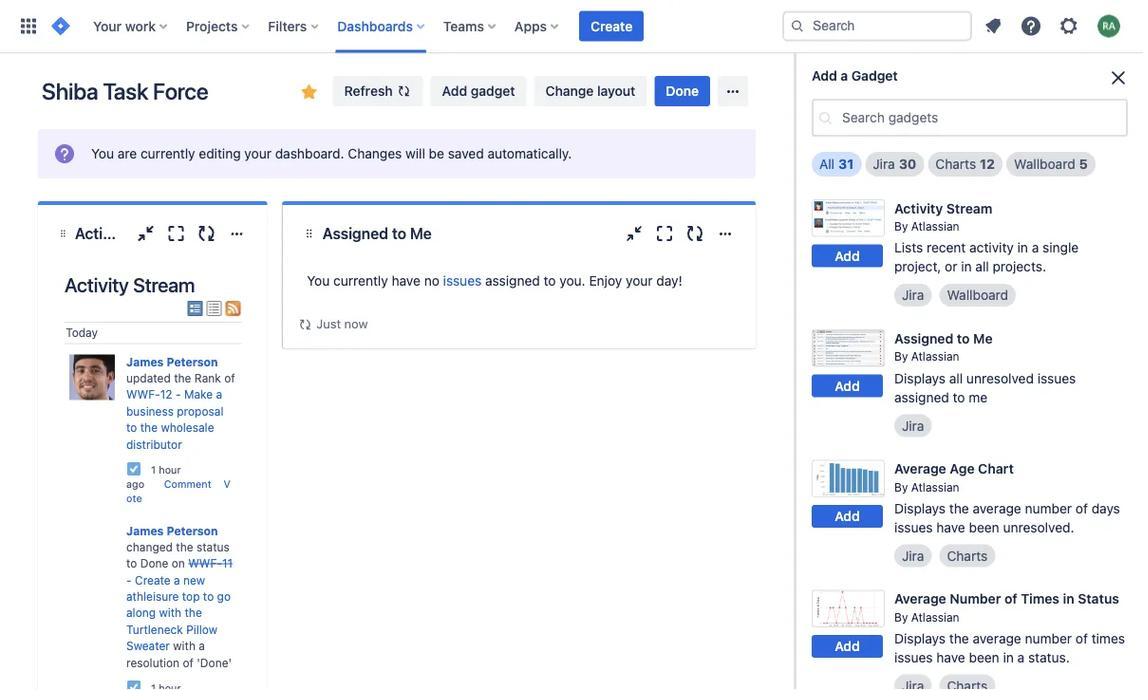 Task type: describe. For each thing, give the bounding box(es) containing it.
your work button
[[87, 11, 175, 41]]

be
[[429, 146, 444, 161]]

in left status.
[[1003, 650, 1014, 665]]

settings image
[[1058, 15, 1081, 38]]

all 31
[[820, 156, 854, 172]]

wallboard for wallboard 5
[[1014, 156, 1076, 172]]

the inside wwf-11 - create a new athleisure top to go along with the turtleneck pillow sweater
[[185, 607, 202, 620]]

your work
[[93, 18, 156, 34]]

11
[[222, 557, 233, 570]]

add button for lists recent activity in a single project, or in all projects.
[[812, 245, 883, 267]]

maximize assigned to me image
[[653, 222, 676, 245]]

assigned for assigned to me
[[323, 225, 388, 243]]

james for james peterson changed the status to done on
[[126, 524, 164, 537]]

the inside average age chart by atlassian displays the average number of days issues have been unresolved.
[[949, 500, 969, 516]]

apps button
[[509, 11, 566, 41]]

assigned inside assigned to me region
[[485, 273, 540, 289]]

today
[[66, 326, 98, 340]]

1
[[151, 463, 156, 476]]

of left times on the bottom right of page
[[1005, 591, 1018, 607]]

of inside james peterson updated the rank of wwf-12 - make a business proposal to the wholesale distributor
[[224, 372, 235, 385]]

enjoy
[[589, 273, 622, 289]]

apps
[[515, 18, 547, 34]]

add button for displays the average number of days issues have been unresolved.
[[812, 505, 883, 528]]

issues inside 'average number of times in status by atlassian displays the average number of times issues have been in a status.'
[[895, 650, 933, 665]]

you for you currently have no issues assigned to you. enjoy your day!
[[307, 273, 330, 289]]

go
[[217, 590, 231, 603]]

to down will
[[392, 225, 406, 243]]

project,
[[895, 259, 941, 275]]

filters
[[268, 18, 307, 34]]

ago
[[126, 478, 144, 490]]

by inside average age chart by atlassian displays the average number of days issues have been unresolved.
[[895, 480, 908, 494]]

have inside average age chart by atlassian displays the average number of days issues have been unresolved.
[[937, 519, 966, 535]]

a left gadget
[[841, 68, 848, 84]]

atlassian inside assigned to me by atlassian displays all unresolved issues assigned to me
[[911, 350, 960, 363]]

to inside wwf-11 - create a new athleisure top to go along with the turtleneck pillow sweater
[[203, 590, 214, 603]]

dashboards button
[[332, 11, 432, 41]]

wallboard 5
[[1014, 156, 1088, 172]]

30
[[899, 156, 917, 172]]

stream for activity stream
[[133, 273, 195, 296]]

2 task image from the top
[[126, 680, 141, 690]]

james peterson link for updated the rank of
[[126, 355, 218, 368]]

0 vertical spatial done
[[666, 83, 699, 99]]

status
[[1078, 591, 1120, 607]]

comment link
[[164, 478, 211, 490]]

add button for displays all unresolved issues assigned to me
[[812, 375, 883, 398]]

charts for charts
[[947, 548, 988, 564]]

of left the times
[[1076, 631, 1088, 646]]

hour
[[159, 463, 181, 476]]

your inside assigned to me region
[[626, 273, 653, 289]]

to inside james peterson updated the rank of wwf-12 - make a business proposal to the wholesale distributor
[[126, 421, 137, 434]]

maximize activity streams image
[[165, 222, 187, 245]]

status
[[197, 540, 230, 554]]

james peterson image
[[69, 355, 115, 400]]

me for assigned to me by atlassian displays all unresolved issues assigned to me
[[973, 331, 993, 346]]

have inside assigned to me region
[[392, 273, 421, 289]]

projects button
[[180, 11, 257, 41]]

chart
[[978, 461, 1014, 476]]

Search field
[[782, 11, 972, 41]]

'done'
[[197, 656, 232, 669]]

create inside button
[[591, 18, 633, 34]]

along
[[126, 607, 156, 620]]

by inside 'average number of times in status by atlassian displays the average number of times issues have been in a status.'
[[895, 611, 908, 624]]

0 vertical spatial 12
[[980, 156, 995, 172]]

wallboard for wallboard
[[947, 287, 1009, 303]]

issues inside assigned to me region
[[443, 273, 482, 289]]

you for you are currently editing your dashboard. changes will be saved automatically.
[[91, 146, 114, 161]]

in up the projects.
[[1018, 240, 1028, 256]]

task
[[103, 78, 148, 104]]

jira for assigned
[[902, 418, 924, 433]]

force
[[153, 78, 208, 104]]

with a resolution of 'done'
[[126, 640, 232, 669]]

a inside with a resolution of 'done'
[[199, 640, 205, 653]]

number inside average age chart by atlassian displays the average number of days issues have been unresolved.
[[1025, 500, 1072, 516]]

average inside 'average number of times in status by atlassian displays the average number of times issues have been in a status.'
[[973, 631, 1022, 646]]

resolution
[[126, 656, 180, 669]]

0 vertical spatial currently
[[141, 146, 195, 161]]

wwf- inside wwf-11 - create a new athleisure top to go along with the turtleneck pillow sweater
[[188, 557, 222, 570]]

average for average age chart
[[895, 461, 947, 476]]

teams button
[[438, 11, 503, 41]]

activity stream
[[65, 273, 195, 296]]

activity for activity stream by atlassian lists recent activity in a single project, or in all projects.
[[895, 200, 943, 216]]

a inside james peterson updated the rank of wwf-12 - make a business proposal to the wholesale distributor
[[216, 388, 222, 401]]

banner containing your work
[[0, 0, 1143, 53]]

been inside average age chart by atlassian displays the average number of days issues have been unresolved.
[[969, 519, 1000, 535]]

charts 12
[[936, 156, 995, 172]]

dashboard.
[[275, 146, 344, 161]]

assigned for assigned to me by atlassian displays all unresolved issues assigned to me
[[895, 331, 954, 346]]

star shiba task force image
[[298, 81, 321, 104]]

distributor
[[126, 438, 182, 451]]

peterson for rank
[[167, 355, 218, 368]]

add button for displays the average number of times issues have been in a status.
[[812, 635, 883, 658]]

you.
[[560, 273, 586, 289]]

rank
[[195, 372, 221, 385]]

average number of times in status by atlassian displays the average number of times issues have been in a status.
[[895, 591, 1125, 665]]

displays for displays the average number of days issues have been unresolved.
[[895, 500, 946, 516]]

or
[[945, 259, 958, 275]]

recent
[[927, 240, 966, 256]]

by inside assigned to me by atlassian displays all unresolved issues assigned to me
[[895, 350, 908, 363]]

jira 30
[[873, 156, 917, 172]]

james peterson changed the status to done on
[[126, 524, 230, 570]]

are
[[118, 146, 137, 161]]

done inside "james peterson changed the status to done on"
[[140, 557, 168, 570]]

changes
[[348, 146, 402, 161]]

currently inside assigned to me region
[[333, 273, 388, 289]]

editing
[[199, 146, 241, 161]]

add for average number of times in status
[[835, 639, 860, 654]]

minimize activity streams image
[[134, 222, 157, 245]]

change layout
[[546, 83, 636, 99]]

charts for charts 12
[[936, 156, 976, 172]]

unresolved.
[[1003, 519, 1075, 535]]

add gadget
[[442, 83, 515, 99]]

you currently have no issues assigned to you. enjoy your day!
[[307, 273, 683, 289]]

the inside "james peterson changed the status to done on"
[[176, 540, 193, 554]]

add for assigned to me
[[835, 378, 860, 394]]

an arrow curved in a circular way on the button that refreshes the dashboard image
[[298, 317, 313, 332]]

gadget
[[471, 83, 515, 99]]

me
[[969, 389, 988, 405]]

athleisure
[[126, 590, 179, 603]]

change
[[546, 83, 594, 99]]

your
[[93, 18, 122, 34]]

stream for activity stream by atlassian lists recent activity in a single project, or in all projects.
[[947, 200, 993, 216]]

you are currently editing your dashboard. changes will be saved automatically.
[[91, 146, 572, 161]]

more actions for assigned to me gadget image
[[714, 222, 737, 245]]

0 horizontal spatial your
[[244, 146, 272, 161]]

atlassian inside average age chart by atlassian displays the average number of days issues have been unresolved.
[[911, 480, 960, 494]]

1 hour ago
[[126, 463, 181, 490]]

wwf-11 - create a new athleisure top to go along with the turtleneck pillow sweater
[[126, 557, 233, 653]]

now
[[344, 317, 368, 331]]

proposal
[[177, 405, 224, 418]]

wholesale
[[161, 421, 214, 434]]

james peterson link for changed the status to done on
[[126, 524, 218, 537]]

more actions for activity streams gadget image
[[225, 222, 248, 245]]



Task type: vqa. For each thing, say whether or not it's contained in the screenshot.
You currently have no issues assigned to you. Enjoy your day! You
yes



Task type: locate. For each thing, give the bounding box(es) containing it.
0 vertical spatial task image
[[126, 462, 141, 477]]

just now
[[317, 317, 368, 331]]

lists
[[895, 240, 923, 256]]

1 vertical spatial number
[[1025, 631, 1072, 646]]

me for assigned to me
[[410, 225, 432, 243]]

changed
[[126, 540, 173, 554]]

1 horizontal spatial stream
[[947, 200, 993, 216]]

0 vertical spatial average
[[895, 461, 947, 476]]

appswitcher icon image
[[17, 15, 40, 38]]

you left are
[[91, 146, 114, 161]]

assigned down changes
[[323, 225, 388, 243]]

charts up the number
[[947, 548, 988, 564]]

1 vertical spatial peterson
[[167, 524, 218, 537]]

all
[[976, 259, 989, 275], [949, 370, 963, 386]]

to left me
[[953, 389, 965, 405]]

0 vertical spatial displays
[[895, 370, 946, 386]]

business
[[126, 405, 174, 418]]

1 vertical spatial task image
[[126, 680, 141, 690]]

0 horizontal spatial me
[[410, 225, 432, 243]]

- inside james peterson updated the rank of wwf-12 - make a business proposal to the wholesale distributor
[[176, 388, 181, 401]]

2 number from the top
[[1025, 631, 1072, 646]]

displays for displays all unresolved issues assigned to me
[[895, 370, 946, 386]]

of left days
[[1076, 500, 1088, 516]]

create button
[[579, 11, 644, 41]]

atlassian down the number
[[911, 611, 960, 624]]

your profile and settings image
[[1098, 15, 1121, 38]]

3 by from the top
[[895, 480, 908, 494]]

average left age
[[895, 461, 947, 476]]

atlassian right assigned to me image
[[911, 350, 960, 363]]

james peterson link up changed
[[126, 524, 218, 537]]

search image
[[790, 19, 805, 34]]

2 james from the top
[[126, 524, 164, 537]]

change layout button
[[534, 76, 647, 106]]

james inside james peterson updated the rank of wwf-12 - make a business proposal to the wholesale distributor
[[126, 355, 164, 368]]

filters button
[[262, 11, 326, 41]]

saved
[[448, 146, 484, 161]]

1 horizontal spatial done
[[666, 83, 699, 99]]

day!
[[657, 273, 683, 289]]

1 vertical spatial create
[[135, 574, 171, 587]]

done link
[[655, 76, 710, 106]]

0 vertical spatial wwf-
[[126, 388, 160, 401]]

assigned left me
[[895, 389, 949, 405]]

1 horizontal spatial 12
[[980, 156, 995, 172]]

projects
[[186, 18, 238, 34]]

number
[[950, 591, 1001, 607]]

0 horizontal spatial 12
[[160, 388, 172, 401]]

0 vertical spatial been
[[969, 519, 1000, 535]]

1 average from the top
[[973, 500, 1022, 516]]

status.
[[1028, 650, 1070, 665]]

activity
[[970, 240, 1014, 256]]

0 vertical spatial your
[[244, 146, 272, 161]]

all left unresolved
[[949, 370, 963, 386]]

activity for activity stream
[[65, 273, 129, 296]]

- up athleisure
[[126, 574, 132, 587]]

you up just
[[307, 273, 330, 289]]

2 displays from the top
[[895, 500, 946, 516]]

2 atlassian from the top
[[911, 350, 960, 363]]

new
[[183, 574, 205, 587]]

assigned to me region
[[298, 262, 741, 334]]

to down business
[[126, 421, 137, 434]]

0 horizontal spatial assigned
[[323, 225, 388, 243]]

single
[[1043, 240, 1079, 256]]

task image up ago
[[126, 462, 141, 477]]

by inside activity stream by atlassian lists recent activity in a single project, or in all projects.
[[895, 220, 908, 233]]

1 vertical spatial 12
[[160, 388, 172, 401]]

4 add button from the top
[[812, 635, 883, 658]]

add button
[[812, 245, 883, 267], [812, 375, 883, 398], [812, 505, 883, 528], [812, 635, 883, 658]]

4 atlassian from the top
[[911, 611, 960, 624]]

1 average from the top
[[895, 461, 947, 476]]

average number of times in status image
[[812, 590, 885, 628]]

have inside 'average number of times in status by atlassian displays the average number of times issues have been in a status.'
[[937, 650, 966, 665]]

wallboard down or
[[947, 287, 1009, 303]]

0 horizontal spatial currently
[[141, 146, 195, 161]]

1 horizontal spatial you
[[307, 273, 330, 289]]

add for average age chart
[[835, 508, 860, 524]]

5
[[1079, 156, 1088, 172]]

assigned to me
[[323, 225, 432, 243]]

1 by from the top
[[895, 220, 908, 233]]

0 vertical spatial activity
[[895, 200, 943, 216]]

all down activity
[[976, 259, 989, 275]]

atlassian up recent
[[911, 220, 960, 233]]

to left you.
[[544, 273, 556, 289]]

1 peterson from the top
[[167, 355, 218, 368]]

assigned
[[323, 225, 388, 243], [895, 331, 954, 346]]

with down pillow
[[173, 640, 196, 653]]

assigned to me by atlassian displays all unresolved issues assigned to me
[[895, 331, 1076, 405]]

0 vertical spatial number
[[1025, 500, 1072, 516]]

currently right are
[[141, 146, 195, 161]]

stream
[[947, 200, 993, 216], [133, 273, 195, 296]]

stream down charts 12 at the right top
[[947, 200, 993, 216]]

- inside wwf-11 - create a new athleisure top to go along with the turtleneck pillow sweater
[[126, 574, 132, 587]]

1 vertical spatial with
[[173, 640, 196, 653]]

the inside 'average number of times in status by atlassian displays the average number of times issues have been in a status.'
[[949, 631, 969, 646]]

stream down maximize activity streams icon at the top left of page
[[133, 273, 195, 296]]

1 displays from the top
[[895, 370, 946, 386]]

2 average from the top
[[895, 591, 947, 607]]

have down the number
[[937, 650, 966, 665]]

1 vertical spatial average
[[895, 591, 947, 607]]

done
[[666, 83, 699, 99], [140, 557, 168, 570]]

wwf- down 'updated'
[[126, 388, 160, 401]]

days
[[1092, 500, 1120, 516]]

comment
[[164, 478, 211, 490]]

automatically.
[[488, 146, 572, 161]]

have down age
[[937, 519, 966, 535]]

0 vertical spatial peterson
[[167, 355, 218, 368]]

0 horizontal spatial you
[[91, 146, 114, 161]]

on
[[172, 557, 185, 570]]

1 atlassian from the top
[[911, 220, 960, 233]]

primary element
[[11, 0, 782, 53]]

v ote
[[126, 478, 231, 504]]

0 vertical spatial -
[[176, 388, 181, 401]]

1 number from the top
[[1025, 500, 1072, 516]]

1 horizontal spatial currently
[[333, 273, 388, 289]]

james peterson link up 'updated'
[[126, 355, 218, 368]]

12 up business
[[160, 388, 172, 401]]

dashboards
[[337, 18, 413, 34]]

activity stream image
[[812, 199, 885, 237]]

task image
[[126, 462, 141, 477], [126, 680, 141, 690]]

peterson inside "james peterson changed the status to done on"
[[167, 524, 218, 537]]

charts
[[936, 156, 976, 172], [947, 548, 988, 564]]

1 vertical spatial displays
[[895, 500, 946, 516]]

0 horizontal spatial all
[[949, 370, 963, 386]]

add button down activity stream image
[[812, 245, 883, 267]]

1 vertical spatial done
[[140, 557, 168, 570]]

the down top
[[185, 607, 202, 620]]

number up unresolved.
[[1025, 500, 1072, 516]]

james peterson updated the rank of wwf-12 - make a business proposal to the wholesale distributor
[[126, 355, 235, 451]]

1 vertical spatial all
[[949, 370, 963, 386]]

of inside with a resolution of 'done'
[[183, 656, 194, 669]]

unresolved
[[967, 370, 1034, 386]]

1 vertical spatial you
[[307, 273, 330, 289]]

1 horizontal spatial your
[[626, 273, 653, 289]]

add button down assigned to me image
[[812, 375, 883, 398]]

v ote link
[[126, 478, 231, 504]]

1 vertical spatial have
[[937, 519, 966, 535]]

atlassian down age
[[911, 480, 960, 494]]

wwf- inside james peterson updated the rank of wwf-12 - make a business proposal to the wholesale distributor
[[126, 388, 160, 401]]

0 vertical spatial me
[[410, 225, 432, 243]]

projects.
[[993, 259, 1046, 275]]

by right average age chart image
[[895, 480, 908, 494]]

2 been from the top
[[969, 650, 1000, 665]]

add
[[812, 68, 837, 84], [442, 83, 467, 99], [835, 248, 860, 264], [835, 378, 860, 394], [835, 508, 860, 524], [835, 639, 860, 654]]

1 vertical spatial average
[[973, 631, 1022, 646]]

me inside assigned to me by atlassian displays all unresolved issues assigned to me
[[973, 331, 993, 346]]

peterson inside james peterson updated the rank of wwf-12 - make a business proposal to the wholesale distributor
[[167, 355, 218, 368]]

add a gadget
[[812, 68, 898, 84]]

your left day!
[[626, 273, 653, 289]]

times
[[1092, 631, 1125, 646]]

refresh assigned to me image
[[684, 222, 707, 245]]

a left status.
[[1018, 650, 1025, 665]]

refresh activity streams image
[[195, 222, 218, 245]]

all inside activity stream by atlassian lists recent activity in a single project, or in all projects.
[[976, 259, 989, 275]]

1 vertical spatial james peterson link
[[126, 524, 218, 537]]

1 vertical spatial james
[[126, 524, 164, 537]]

peterson up the rank
[[167, 355, 218, 368]]

wwf-
[[126, 388, 160, 401], [188, 557, 222, 570]]

0 vertical spatial assigned
[[323, 225, 388, 243]]

1 horizontal spatial activity
[[895, 200, 943, 216]]

number inside 'average number of times in status by atlassian displays the average number of times issues have been in a status.'
[[1025, 631, 1072, 646]]

average left the number
[[895, 591, 947, 607]]

of inside average age chart by atlassian displays the average number of days issues have been unresolved.
[[1076, 500, 1088, 516]]

1 james from the top
[[126, 355, 164, 368]]

sweater
[[126, 640, 170, 653]]

1 horizontal spatial assigned
[[895, 331, 954, 346]]

charts right 30
[[936, 156, 976, 172]]

a down pillow
[[199, 640, 205, 653]]

number up status.
[[1025, 631, 1072, 646]]

will
[[406, 146, 425, 161]]

1 add button from the top
[[812, 245, 883, 267]]

assigned inside assigned to me by atlassian displays all unresolved issues assigned to me
[[895, 389, 949, 405]]

1 vertical spatial me
[[973, 331, 993, 346]]

to inside region
[[544, 273, 556, 289]]

2 add button from the top
[[812, 375, 883, 398]]

work
[[125, 18, 156, 34]]

by right average number of times in status image
[[895, 611, 908, 624]]

gadget
[[852, 68, 898, 84]]

jira software image
[[49, 15, 72, 38], [49, 15, 72, 38]]

activity stream by atlassian lists recent activity in a single project, or in all projects.
[[895, 200, 1079, 275]]

average down chart
[[973, 500, 1022, 516]]

1 vertical spatial charts
[[947, 548, 988, 564]]

in right or
[[961, 259, 972, 275]]

issues inside average age chart by atlassian displays the average number of days issues have been unresolved.
[[895, 519, 933, 535]]

in
[[1018, 240, 1028, 256], [961, 259, 972, 275], [1063, 591, 1075, 607], [1003, 650, 1014, 665]]

31
[[839, 156, 854, 172]]

notifications image
[[982, 15, 1005, 38]]

wwf- down status
[[188, 557, 222, 570]]

by right assigned to me image
[[895, 350, 908, 363]]

activity inside activity stream by atlassian lists recent activity in a single project, or in all projects.
[[895, 200, 943, 216]]

peterson for status
[[167, 524, 218, 537]]

0 vertical spatial james peterson link
[[126, 355, 218, 368]]

to down changed
[[126, 557, 137, 570]]

shiba task force
[[42, 78, 208, 104]]

4 by from the top
[[895, 611, 908, 624]]

have left no
[[392, 273, 421, 289]]

times
[[1021, 591, 1060, 607]]

0 vertical spatial stream
[[947, 200, 993, 216]]

james up 'updated'
[[126, 355, 164, 368]]

a down on
[[174, 574, 180, 587]]

0 vertical spatial average
[[973, 500, 1022, 516]]

a inside wwf-11 - create a new athleisure top to go along with the turtleneck pillow sweater
[[174, 574, 180, 587]]

james up changed
[[126, 524, 164, 537]]

2 vertical spatial have
[[937, 650, 966, 665]]

pillow
[[186, 623, 217, 636]]

average down the number
[[973, 631, 1022, 646]]

top
[[182, 590, 200, 603]]

the down the number
[[949, 631, 969, 646]]

1 horizontal spatial wallboard
[[1014, 156, 1076, 172]]

average inside average age chart by atlassian displays the average number of days issues have been unresolved.
[[895, 461, 947, 476]]

1 vertical spatial activity
[[65, 273, 129, 296]]

1 vertical spatial assigned
[[895, 331, 954, 346]]

0 horizontal spatial wallboard
[[947, 287, 1009, 303]]

1 vertical spatial -
[[126, 574, 132, 587]]

create inside wwf-11 - create a new athleisure top to go along with the turtleneck pillow sweater
[[135, 574, 171, 587]]

help image
[[1020, 15, 1043, 38]]

0 horizontal spatial stream
[[133, 273, 195, 296]]

0 horizontal spatial activity
[[65, 273, 129, 296]]

peterson up status
[[167, 524, 218, 537]]

average inside average age chart by atlassian displays the average number of days issues have been unresolved.
[[973, 500, 1022, 516]]

banner
[[0, 0, 1143, 53]]

your right the editing
[[244, 146, 272, 161]]

a down the rank
[[216, 388, 222, 401]]

Search gadgets field
[[837, 101, 1126, 135]]

a up the projects.
[[1032, 240, 1039, 256]]

activity up lists
[[895, 200, 943, 216]]

been down the number
[[969, 650, 1000, 665]]

0 vertical spatial james
[[126, 355, 164, 368]]

activity up today
[[65, 273, 129, 296]]

been inside 'average number of times in status by atlassian displays the average number of times issues have been in a status.'
[[969, 650, 1000, 665]]

all inside assigned to me by atlassian displays all unresolved issues assigned to me
[[949, 370, 963, 386]]

0 horizontal spatial -
[[126, 574, 132, 587]]

in right times on the bottom right of page
[[1063, 591, 1075, 607]]

assigned
[[485, 273, 540, 289], [895, 389, 949, 405]]

average inside 'average number of times in status by atlassian displays the average number of times issues have been in a status.'
[[895, 591, 947, 607]]

average age chart by atlassian displays the average number of days issues have been unresolved.
[[895, 461, 1120, 535]]

your
[[244, 146, 272, 161], [626, 273, 653, 289]]

refresh image
[[397, 84, 412, 99]]

1 been from the top
[[969, 519, 1000, 535]]

more dashboard actions image
[[722, 80, 745, 103]]

layout
[[597, 83, 636, 99]]

currently up "now"
[[333, 273, 388, 289]]

0 vertical spatial have
[[392, 273, 421, 289]]

have
[[392, 273, 421, 289], [937, 519, 966, 535], [937, 650, 966, 665]]

3 atlassian from the top
[[911, 480, 960, 494]]

to up unresolved
[[957, 331, 970, 346]]

the up make
[[174, 372, 191, 385]]

add for activity stream
[[835, 248, 860, 264]]

a
[[841, 68, 848, 84], [1032, 240, 1039, 256], [216, 388, 222, 401], [174, 574, 180, 587], [199, 640, 205, 653], [1018, 650, 1025, 665]]

2 by from the top
[[895, 350, 908, 363]]

12 down search gadgets field
[[980, 156, 995, 172]]

0 vertical spatial wallboard
[[1014, 156, 1076, 172]]

create up athleisure
[[135, 574, 171, 587]]

displays
[[895, 370, 946, 386], [895, 500, 946, 516], [895, 631, 946, 646]]

age
[[950, 461, 975, 476]]

1 vertical spatial wallboard
[[947, 287, 1009, 303]]

displays inside average age chart by atlassian displays the average number of days issues have been unresolved.
[[895, 500, 946, 516]]

average for average number of times in status
[[895, 591, 947, 607]]

done left more dashboard actions "image"
[[666, 83, 699, 99]]

jira for average
[[902, 548, 924, 564]]

by up lists
[[895, 220, 908, 233]]

you
[[91, 146, 114, 161], [307, 273, 330, 289]]

add button down average age chart image
[[812, 505, 883, 528]]

1 task image from the top
[[126, 462, 141, 477]]

jira for activity
[[902, 287, 924, 303]]

a inside 'average number of times in status by atlassian displays the average number of times issues have been in a status.'
[[1018, 650, 1025, 665]]

atlassian inside 'average number of times in status by atlassian displays the average number of times issues have been in a status.'
[[911, 611, 960, 624]]

currently
[[141, 146, 195, 161], [333, 273, 388, 289]]

2 james peterson link from the top
[[126, 524, 218, 537]]

stream inside activity stream by atlassian lists recent activity in a single project, or in all projects.
[[947, 200, 993, 216]]

1 vertical spatial stream
[[133, 273, 195, 296]]

the down business
[[140, 421, 158, 434]]

0 vertical spatial all
[[976, 259, 989, 275]]

0 vertical spatial charts
[[936, 156, 976, 172]]

wallboard left 5
[[1014, 156, 1076, 172]]

1 vertical spatial wwf-
[[188, 557, 222, 570]]

make
[[184, 388, 213, 401]]

- left make
[[176, 388, 181, 401]]

with inside with a resolution of 'done'
[[173, 640, 196, 653]]

v
[[224, 478, 231, 490]]

1 vertical spatial currently
[[333, 273, 388, 289]]

of right the rank
[[224, 372, 235, 385]]

ote
[[126, 492, 142, 504]]

average
[[973, 500, 1022, 516], [973, 631, 1022, 646]]

the
[[174, 372, 191, 385], [140, 421, 158, 434], [949, 500, 969, 516], [176, 540, 193, 554], [185, 607, 202, 620], [949, 631, 969, 646]]

with up turtleneck
[[159, 607, 181, 620]]

task image down resolution
[[126, 680, 141, 690]]

1 vertical spatial been
[[969, 650, 1000, 665]]

displays inside 'average number of times in status by atlassian displays the average number of times issues have been in a status.'
[[895, 631, 946, 646]]

assigned to me image
[[812, 330, 885, 367]]

2 peterson from the top
[[167, 524, 218, 537]]

wwf-12 - make a business proposal to the wholesale distributor link
[[126, 388, 224, 451]]

assigned inside assigned to me by atlassian displays all unresolved issues assigned to me
[[895, 331, 954, 346]]

0 horizontal spatial assigned
[[485, 273, 540, 289]]

2 vertical spatial displays
[[895, 631, 946, 646]]

issues
[[443, 273, 482, 289], [1038, 370, 1076, 386], [895, 519, 933, 535], [895, 650, 933, 665]]

a inside activity stream by atlassian lists recent activity in a single project, or in all projects.
[[1032, 240, 1039, 256]]

add button down average number of times in status image
[[812, 635, 883, 658]]

1 horizontal spatial wwf-
[[188, 557, 222, 570]]

the up on
[[176, 540, 193, 554]]

close icon image
[[1107, 66, 1130, 89]]

assigned right issues link
[[485, 273, 540, 289]]

0 vertical spatial create
[[591, 18, 633, 34]]

atlassian inside activity stream by atlassian lists recent activity in a single project, or in all projects.
[[911, 220, 960, 233]]

james for james peterson updated the rank of wwf-12 - make a business proposal to the wholesale distributor
[[126, 355, 164, 368]]

minimize assigned to me image
[[623, 222, 646, 245]]

0 horizontal spatial wwf-
[[126, 388, 160, 401]]

assigned down "project,"
[[895, 331, 954, 346]]

displays inside assigned to me by atlassian displays all unresolved issues assigned to me
[[895, 370, 946, 386]]

updated
[[126, 372, 171, 385]]

0 horizontal spatial done
[[140, 557, 168, 570]]

1 horizontal spatial -
[[176, 388, 181, 401]]

average age chart image
[[812, 460, 885, 497]]

1 horizontal spatial create
[[591, 18, 633, 34]]

1 horizontal spatial me
[[973, 331, 993, 346]]

teams
[[443, 18, 484, 34]]

me up no
[[410, 225, 432, 243]]

1 horizontal spatial assigned
[[895, 389, 949, 405]]

to left go on the bottom
[[203, 590, 214, 603]]

1 vertical spatial your
[[626, 273, 653, 289]]

0 vertical spatial you
[[91, 146, 114, 161]]

shiba
[[42, 78, 98, 104]]

1 james peterson link from the top
[[126, 355, 218, 368]]

create up layout
[[591, 18, 633, 34]]

done down changed
[[140, 557, 168, 570]]

1 vertical spatial assigned
[[895, 389, 949, 405]]

been left unresolved.
[[969, 519, 1000, 535]]

add inside button
[[442, 83, 467, 99]]

you inside assigned to me region
[[307, 273, 330, 289]]

me up unresolved
[[973, 331, 993, 346]]

refresh
[[344, 83, 393, 99]]

of
[[224, 372, 235, 385], [1076, 500, 1088, 516], [1005, 591, 1018, 607], [1076, 631, 1088, 646], [183, 656, 194, 669]]

1 horizontal spatial all
[[976, 259, 989, 275]]

create
[[591, 18, 633, 34], [135, 574, 171, 587]]

3 displays from the top
[[895, 631, 946, 646]]

the down age
[[949, 500, 969, 516]]

3 add button from the top
[[812, 505, 883, 528]]

0 horizontal spatial create
[[135, 574, 171, 587]]

-
[[176, 388, 181, 401], [126, 574, 132, 587]]

12 inside james peterson updated the rank of wwf-12 - make a business proposal to the wholesale distributor
[[160, 388, 172, 401]]

of left 'done'
[[183, 656, 194, 669]]

activity
[[895, 200, 943, 216], [65, 273, 129, 296]]

2 average from the top
[[973, 631, 1022, 646]]

0 vertical spatial assigned
[[485, 273, 540, 289]]

with inside wwf-11 - create a new athleisure top to go along with the turtleneck pillow sweater
[[159, 607, 181, 620]]

to inside "james peterson changed the status to done on"
[[126, 557, 137, 570]]

0 vertical spatial with
[[159, 607, 181, 620]]

issues inside assigned to me by atlassian displays all unresolved issues assigned to me
[[1038, 370, 1076, 386]]

james inside "james peterson changed the status to done on"
[[126, 524, 164, 537]]



